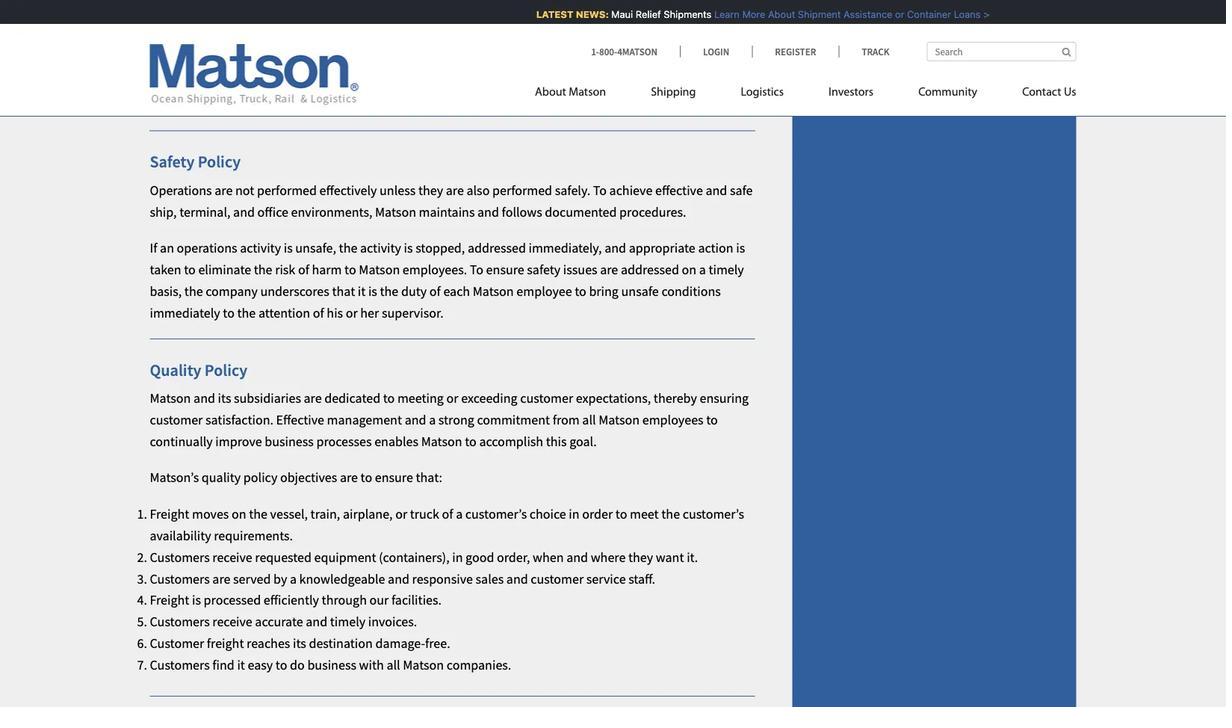 Task type: vqa. For each thing, say whether or not it's contained in the screenshot.
third feet from the right
no



Task type: describe. For each thing, give the bounding box(es) containing it.
with
[[359, 656, 384, 673]]

all inside freight moves on the vessel, train, airplane, or truck of a customer's choice in order to meet the customer's availability requirements. customers receive requested equipment (containers), in good order, when and where they want it. customers are served by a knowledgeable and responsive sales and customer service staff. freight is processed efficiently through our facilities. customers receive accurate and timely invoices. customer freight reaches its destination damage-free. customers find it easy to do business with all matson companies.
[[387, 656, 400, 673]]

that inside the assessing and, as appropriate, revising our management system to achieve our goals. ensuring that employees understand matson's commitment to these policies. setting appropriate objectives and monitoring our progress toward achieving our goals. allocating sufficient resources to achieve our goals.
[[202, 48, 225, 65]]

0 vertical spatial achieve
[[525, 27, 568, 43]]

requirements.
[[214, 527, 293, 544]]

our right revising
[[369, 27, 388, 43]]

commitment inside matson and its subsidiaries are dedicated to meeting or exceeding customer expectations, thereby ensuring customer satisfaction. effective management and a strong commitment from all matson employees to continually improve business processes enables matson to accomplish this goal.
[[477, 411, 550, 428]]

order,
[[497, 549, 530, 565]]

to up airplane,
[[361, 469, 372, 486]]

and up destination
[[306, 613, 327, 630]]

1 freight from the top
[[150, 506, 189, 522]]

is up risk
[[284, 240, 293, 257]]

unless
[[380, 182, 416, 199]]

to down strong
[[465, 433, 477, 449]]

0 horizontal spatial addressed
[[468, 240, 526, 257]]

matson down quality
[[150, 390, 191, 406]]

duty
[[401, 283, 427, 300]]

this
[[546, 433, 567, 449]]

Search search field
[[927, 42, 1077, 61]]

1 customers from the top
[[150, 549, 210, 565]]

us
[[1064, 86, 1077, 98]]

or left container
[[890, 9, 899, 20]]

employees inside the assessing and, as appropriate, revising our management system to achieve our goals. ensuring that employees understand matson's commitment to these policies. setting appropriate objectives and monitoring our progress toward achieving our goals. allocating sufficient resources to achieve our goals.
[[228, 48, 289, 65]]

good
[[466, 549, 494, 565]]

maui
[[606, 9, 628, 20]]

timely inside if an operations activity is unsafe, the activity is stopped, addressed immediately, and appropriate action is taken to eliminate the risk of harm to matson employees. to ensure safety issues are addressed on a timely basis, the company underscores that it is the duty of each matson employee to bring unsafe conditions immediately to the attention of his or her supervisor.
[[709, 261, 744, 278]]

logistics
[[741, 86, 784, 98]]

equipment
[[314, 549, 376, 565]]

latest news: maui relief shipments learn more about shipment assistance or container loans >
[[531, 9, 984, 20]]

his
[[327, 304, 343, 321]]

a inside if an operations activity is unsafe, the activity is stopped, addressed immediately, and appropriate action is taken to eliminate the risk of harm to matson employees. to ensure safety issues are addressed on a timely basis, the company underscores that it is the duty of each matson employee to bring unsafe conditions immediately to the attention of his or her supervisor.
[[699, 261, 706, 278]]

taken
[[150, 261, 181, 278]]

matson right 'each'
[[473, 283, 514, 300]]

accomplish
[[479, 433, 543, 449]]

supervisor.
[[382, 304, 444, 321]]

to left meeting
[[383, 390, 395, 406]]

a right by
[[290, 570, 297, 587]]

2 vertical spatial goals.
[[402, 91, 435, 108]]

1 receive from the top
[[213, 549, 252, 565]]

our down news:
[[571, 27, 590, 43]]

management inside matson and its subsidiaries are dedicated to meeting or exceeding customer expectations, thereby ensuring customer satisfaction. effective management and a strong commitment from all matson employees to continually improve business processes enables matson to accomplish this goal.
[[327, 411, 402, 428]]

timely inside freight moves on the vessel, train, airplane, or truck of a customer's choice in order to meet the customer's availability requirements. customers receive requested equipment (containers), in good order, when and where they want it. customers are served by a knowledgeable and responsive sales and customer service staff. freight is processed efficiently through our facilities. customers receive accurate and timely invoices. customer freight reaches its destination damage-free. customers find it easy to do business with all matson companies.
[[330, 613, 366, 630]]

and down (containers),
[[388, 570, 410, 587]]

goal.
[[570, 433, 597, 449]]

they inside freight moves on the vessel, train, airplane, or truck of a customer's choice in order to meet the customer's availability requirements. customers receive requested equipment (containers), in good order, when and where they want it. customers are served by a knowledgeable and responsive sales and customer service staff. freight is processed efficiently through our facilities. customers receive accurate and timely invoices. customer freight reaches its destination damage-free. customers find it easy to do business with all matson companies.
[[628, 549, 653, 565]]

basis,
[[150, 283, 182, 300]]

thereby
[[654, 390, 697, 406]]

it inside freight moves on the vessel, train, airplane, or truck of a customer's choice in order to meet the customer's availability requirements. customers receive requested equipment (containers), in good order, when and where they want it. customers are served by a knowledgeable and responsive sales and customer service staff. freight is processed efficiently through our facilities. customers receive accurate and timely invoices. customer freight reaches its destination damage-free. customers find it easy to do business with all matson companies.
[[237, 656, 245, 673]]

expectations,
[[576, 390, 651, 406]]

to down system
[[487, 48, 498, 65]]

policy for safety policy
[[198, 152, 241, 172]]

unsafe
[[621, 283, 659, 300]]

if
[[150, 240, 157, 257]]

contact
[[1023, 86, 1062, 98]]

and down order,
[[507, 570, 528, 587]]

1 vertical spatial addressed
[[621, 261, 679, 278]]

and inside the assessing and, as appropriate, revising our management system to achieve our goals. ensuring that employees understand matson's commitment to these policies. setting appropriate objectives and monitoring our progress toward achieving our goals. allocating sufficient resources to achieve our goals.
[[322, 70, 343, 86]]

appropriate inside the assessing and, as appropriate, revising our management system to achieve our goals. ensuring that employees understand matson's commitment to these policies. setting appropriate objectives and monitoring our progress toward achieving our goals. allocating sufficient resources to achieve our goals.
[[193, 70, 259, 86]]

to left meet on the right of the page
[[616, 506, 627, 522]]

ensuring
[[700, 390, 749, 406]]

achieving
[[527, 70, 581, 86]]

effectively
[[320, 182, 377, 199]]

shipments
[[658, 9, 706, 20]]

operations are not performed effectively unless they are also performed safely. to achieve effective and safe ship, terminal, and office environments, matson maintains and follows documented procedures.
[[150, 182, 753, 220]]

meeting
[[398, 390, 444, 406]]

matson up "her"
[[359, 261, 400, 278]]

continually
[[150, 433, 213, 449]]

and inside if an operations activity is unsafe, the activity is stopped, addressed immediately, and appropriate action is taken to eliminate the risk of harm to matson employees. to ensure safety issues are addressed on a timely basis, the company underscores that it is the duty of each matson employee to bring unsafe conditions immediately to the attention of his or her supervisor.
[[605, 240, 626, 257]]

the up harm
[[339, 240, 358, 257]]

each
[[443, 283, 470, 300]]

eliminate
[[198, 261, 251, 278]]

our down 1-
[[584, 70, 603, 86]]

revising
[[322, 27, 366, 43]]

the up immediately at the left top of page
[[185, 283, 203, 300]]

and down quality policy
[[194, 390, 215, 406]]

immediately,
[[529, 240, 602, 257]]

not
[[235, 182, 254, 199]]

follows
[[502, 203, 542, 220]]

3 customers from the top
[[150, 613, 210, 630]]

staff.
[[629, 570, 656, 587]]

policy for quality policy
[[205, 359, 247, 380]]

its inside freight moves on the vessel, train, airplane, or truck of a customer's choice in order to meet the customer's availability requirements. customers receive requested equipment (containers), in good order, when and where they want it. customers are served by a knowledgeable and responsive sales and customer service staff. freight is processed efficiently through our facilities. customers receive accurate and timely invoices. customer freight reaches its destination damage-free. customers find it easy to do business with all matson companies.
[[293, 635, 306, 652]]

the left duty
[[380, 283, 399, 300]]

destination
[[309, 635, 373, 652]]

operations
[[177, 240, 237, 257]]

community link
[[896, 79, 1000, 109]]

safety
[[150, 152, 195, 172]]

are up maintains
[[446, 182, 464, 199]]

the up requirements.
[[249, 506, 268, 522]]

customer inside freight moves on the vessel, train, airplane, or truck of a customer's choice in order to meet the customer's availability requirements. customers receive requested equipment (containers), in good order, when and where they want it. customers are served by a knowledgeable and responsive sales and customer service staff. freight is processed efficiently through our facilities. customers receive accurate and timely invoices. customer freight reaches its destination damage-free. customers find it easy to do business with all matson companies.
[[531, 570, 584, 587]]

underscores
[[260, 283, 329, 300]]

about matson link
[[535, 79, 629, 109]]

enables
[[375, 433, 419, 449]]

employees.
[[403, 261, 467, 278]]

4 customers from the top
[[150, 656, 210, 673]]

2 customers from the top
[[150, 570, 210, 587]]

progress
[[433, 70, 482, 86]]

is up "her"
[[368, 283, 377, 300]]

freight
[[207, 635, 244, 652]]

are inside if an operations activity is unsafe, the activity is stopped, addressed immediately, and appropriate action is taken to eliminate the risk of harm to matson employees. to ensure safety issues are addressed on a timely basis, the company underscores that it is the duty of each matson employee to bring unsafe conditions immediately to the attention of his or her supervisor.
[[600, 261, 618, 278]]

0 horizontal spatial ensure
[[375, 469, 413, 486]]

where
[[591, 549, 626, 565]]

learn
[[709, 9, 734, 20]]

employee
[[517, 283, 572, 300]]

and left safe on the top of the page
[[706, 182, 727, 199]]

business inside matson and its subsidiaries are dedicated to meeting or exceeding customer expectations, thereby ensuring customer satisfaction. effective management and a strong commitment from all matson employees to continually improve business processes enables matson to accomplish this goal.
[[265, 433, 314, 449]]

safe
[[730, 182, 753, 199]]

contact us
[[1023, 86, 1077, 98]]

her
[[360, 304, 379, 321]]

is inside freight moves on the vessel, train, airplane, or truck of a customer's choice in order to meet the customer's availability requirements. customers receive requested equipment (containers), in good order, when and where they want it. customers are served by a knowledgeable and responsive sales and customer service staff. freight is processed efficiently through our facilities. customers receive accurate and timely invoices. customer freight reaches its destination damage-free. customers find it easy to do business with all matson companies.
[[192, 592, 201, 609]]

sales
[[476, 570, 504, 587]]

2 customer's from the left
[[683, 506, 744, 522]]

of left his
[[313, 304, 324, 321]]

matson inside "top menu" "navigation"
[[569, 86, 606, 98]]

are down processes
[[340, 469, 358, 486]]

about matson
[[535, 86, 606, 98]]

to right harm
[[345, 261, 356, 278]]

these
[[501, 48, 532, 65]]

issues
[[563, 261, 598, 278]]

2 receive from the top
[[213, 613, 252, 630]]

that:
[[416, 469, 442, 486]]

setting
[[150, 70, 190, 86]]

matson's quality policy objectives are to ensure that:
[[150, 469, 442, 486]]

safely.
[[555, 182, 591, 199]]

exceeding
[[461, 390, 518, 406]]

the down company
[[237, 304, 256, 321]]

learn more about shipment assistance or container loans > link
[[709, 9, 984, 20]]

terminal,
[[179, 203, 231, 220]]

do
[[290, 656, 305, 673]]

improve
[[216, 433, 262, 449]]

the left risk
[[254, 261, 272, 278]]

1 customer's from the left
[[466, 506, 527, 522]]

and down the not
[[233, 203, 255, 220]]

immediately
[[150, 304, 220, 321]]

resources
[[263, 91, 317, 108]]

as
[[234, 27, 247, 43]]

attention
[[259, 304, 310, 321]]

served
[[233, 570, 271, 587]]

to left the do
[[276, 656, 287, 673]]



Task type: locate. For each thing, give the bounding box(es) containing it.
matson down free.
[[403, 656, 444, 673]]

responsive
[[412, 570, 473, 587]]

1 vertical spatial timely
[[330, 613, 366, 630]]

policy
[[243, 469, 278, 486]]

0 horizontal spatial they
[[418, 182, 443, 199]]

business inside freight moves on the vessel, train, airplane, or truck of a customer's choice in order to meet the customer's availability requirements. customers receive requested equipment (containers), in good order, when and where they want it. customers are served by a knowledgeable and responsive sales and customer service staff. freight is processed efficiently through our facilities. customers receive accurate and timely invoices. customer freight reaches its destination damage-free. customers find it easy to do business with all matson companies.
[[307, 656, 356, 673]]

goals. down progress
[[402, 91, 435, 108]]

freight up availability at the bottom of page
[[150, 506, 189, 522]]

logistics link
[[719, 79, 806, 109]]

understand
[[292, 48, 356, 65]]

0 vertical spatial to
[[593, 182, 607, 199]]

and right when
[[567, 549, 588, 565]]

to right taken
[[184, 261, 196, 278]]

to inside if an operations activity is unsafe, the activity is stopped, addressed immediately, and appropriate action is taken to eliminate the risk of harm to matson employees. to ensure safety issues are addressed on a timely basis, the company underscores that it is the duty of each matson employee to bring unsafe conditions immediately to the attention of his or her supervisor.
[[470, 261, 484, 278]]

business down effective
[[265, 433, 314, 449]]

from
[[553, 411, 580, 428]]

0 vertical spatial addressed
[[468, 240, 526, 257]]

1-800-4matson link
[[591, 45, 680, 58]]

1 horizontal spatial matson's
[[359, 48, 408, 65]]

train,
[[311, 506, 340, 522]]

conditions
[[662, 283, 721, 300]]

0 vertical spatial it
[[358, 283, 366, 300]]

achieve down latest
[[525, 27, 568, 43]]

1 horizontal spatial performed
[[493, 182, 552, 199]]

assessing and, as appropriate, revising our management system to achieve our goals. ensuring that employees understand matson's commitment to these policies. setting appropriate objectives and monitoring our progress toward achieving our goals. allocating sufficient resources to achieve our goals.
[[150, 27, 639, 108]]

policy up subsidiaries
[[205, 359, 247, 380]]

appropriate up sufficient
[[193, 70, 259, 86]]

1 horizontal spatial its
[[293, 635, 306, 652]]

business down destination
[[307, 656, 356, 673]]

1 vertical spatial freight
[[150, 592, 189, 609]]

1 horizontal spatial all
[[582, 411, 596, 428]]

0 vertical spatial customer
[[520, 390, 573, 406]]

its
[[218, 390, 231, 406], [293, 635, 306, 652]]

1 vertical spatial they
[[628, 549, 653, 565]]

0 horizontal spatial about
[[535, 86, 566, 98]]

1 horizontal spatial timely
[[709, 261, 744, 278]]

objectives inside the assessing and, as appropriate, revising our management system to achieve our goals. ensuring that employees understand matson's commitment to these policies. setting appropriate objectives and monitoring our progress toward achieving our goals. allocating sufficient resources to achieve our goals.
[[262, 70, 319, 86]]

1 activity from the left
[[240, 240, 281, 257]]

customer up continually
[[150, 411, 203, 428]]

toward
[[485, 70, 525, 86]]

performed
[[257, 182, 317, 199], [493, 182, 552, 199]]

0 horizontal spatial it
[[237, 656, 245, 673]]

effective
[[655, 182, 703, 199]]

0 vertical spatial management
[[391, 27, 466, 43]]

environments,
[[291, 203, 373, 220]]

1 horizontal spatial in
[[569, 506, 580, 522]]

ensure left safety
[[486, 261, 524, 278]]

None search field
[[927, 42, 1077, 61]]

employees down as
[[228, 48, 289, 65]]

2 activity from the left
[[360, 240, 401, 257]]

1 vertical spatial business
[[307, 656, 356, 673]]

1 vertical spatial commitment
[[477, 411, 550, 428]]

1 horizontal spatial they
[[628, 549, 653, 565]]

goals. up 800- at top
[[593, 27, 626, 43]]

freight up customer
[[150, 592, 189, 609]]

0 vertical spatial employees
[[228, 48, 289, 65]]

2 performed from the left
[[493, 182, 552, 199]]

shipping link
[[629, 79, 719, 109]]

ensure inside if an operations activity is unsafe, the activity is stopped, addressed immediately, and appropriate action is taken to eliminate the risk of harm to matson employees. to ensure safety issues are addressed on a timely basis, the company underscores that it is the duty of each matson employee to bring unsafe conditions immediately to the attention of his or her supervisor.
[[486, 261, 524, 278]]

the right meet on the right of the page
[[662, 506, 680, 522]]

2 vertical spatial customer
[[531, 570, 584, 587]]

quality policy
[[150, 359, 247, 380]]

1 vertical spatial receive
[[213, 613, 252, 630]]

timely down action
[[709, 261, 744, 278]]

they inside operations are not performed effectively unless they are also performed safely. to achieve effective and safe ship, terminal, and office environments, matson maintains and follows documented procedures.
[[418, 182, 443, 199]]

matson inside operations are not performed effectively unless they are also performed safely. to achieve effective and safe ship, terminal, and office environments, matson maintains and follows documented procedures.
[[375, 203, 416, 220]]

risk
[[275, 261, 295, 278]]

1 vertical spatial all
[[387, 656, 400, 673]]

relief
[[630, 9, 656, 20]]

0 vertical spatial matson's
[[359, 48, 408, 65]]

are
[[215, 182, 233, 199], [446, 182, 464, 199], [600, 261, 618, 278], [304, 390, 322, 406], [340, 469, 358, 486], [213, 570, 230, 587]]

a
[[699, 261, 706, 278], [429, 411, 436, 428], [456, 506, 463, 522], [290, 570, 297, 587]]

service
[[587, 570, 626, 587]]

and down "also"
[[478, 203, 499, 220]]

0 vertical spatial commitment
[[411, 48, 484, 65]]

system
[[469, 27, 508, 43]]

1 horizontal spatial that
[[332, 283, 355, 300]]

procedures.
[[620, 203, 686, 220]]

2 vertical spatial achieve
[[610, 182, 653, 199]]

addressed down follows
[[468, 240, 526, 257]]

matson's up 'monitoring'
[[359, 48, 408, 65]]

1 vertical spatial goals.
[[606, 70, 639, 86]]

0 vertical spatial freight
[[150, 506, 189, 522]]

are left the not
[[215, 182, 233, 199]]

0 vertical spatial policy
[[198, 152, 241, 172]]

employees down thereby
[[643, 411, 704, 428]]

0 vertical spatial goals.
[[593, 27, 626, 43]]

of right risk
[[298, 261, 309, 278]]

matson
[[569, 86, 606, 98], [375, 203, 416, 220], [359, 261, 400, 278], [473, 283, 514, 300], [150, 390, 191, 406], [599, 411, 640, 428], [421, 433, 462, 449], [403, 656, 444, 673]]

that up his
[[332, 283, 355, 300]]

matson down expectations,
[[599, 411, 640, 428]]

investors
[[829, 86, 874, 98]]

receive down processed
[[213, 613, 252, 630]]

1 vertical spatial management
[[327, 411, 402, 428]]

is left processed
[[192, 592, 201, 609]]

assistance
[[838, 9, 887, 20]]

0 horizontal spatial matson's
[[150, 469, 199, 486]]

commitment up progress
[[411, 48, 484, 65]]

on up conditions
[[682, 261, 697, 278]]

to inside operations are not performed effectively unless they are also performed safely. to achieve effective and safe ship, terminal, and office environments, matson maintains and follows documented procedures.
[[593, 182, 607, 199]]

airplane,
[[343, 506, 393, 522]]

in left good
[[452, 549, 463, 565]]

1 vertical spatial matson's
[[150, 469, 199, 486]]

safety
[[527, 261, 561, 278]]

1 horizontal spatial ensure
[[486, 261, 524, 278]]

0 horizontal spatial in
[[452, 549, 463, 565]]

management down dedicated
[[327, 411, 402, 428]]

if an operations activity is unsafe, the activity is stopped, addressed immediately, and appropriate action is taken to eliminate the risk of harm to matson employees. to ensure safety issues are addressed on a timely basis, the company underscores that it is the duty of each matson employee to bring unsafe conditions immediately to the attention of his or her supervisor.
[[150, 240, 745, 321]]

0 vertical spatial receive
[[213, 549, 252, 565]]

0 horizontal spatial performed
[[257, 182, 317, 199]]

a inside matson and its subsidiaries are dedicated to meeting or exceeding customer expectations, thereby ensuring customer satisfaction. effective management and a strong commitment from all matson employees to continually improve business processes enables matson to accomplish this goal.
[[429, 411, 436, 428]]

to down the issues
[[575, 283, 587, 300]]

or right his
[[346, 304, 358, 321]]

a up conditions
[[699, 261, 706, 278]]

management up progress
[[391, 27, 466, 43]]

0 vertical spatial objectives
[[262, 70, 319, 86]]

harm
[[312, 261, 342, 278]]

are inside matson and its subsidiaries are dedicated to meeting or exceeding customer expectations, thereby ensuring customer satisfaction. effective management and a strong commitment from all matson employees to continually improve business processes enables matson to accomplish this goal.
[[304, 390, 322, 406]]

>
[[978, 9, 984, 20]]

matson down 1-
[[569, 86, 606, 98]]

0 vertical spatial on
[[682, 261, 697, 278]]

matson's inside the assessing and, as appropriate, revising our management system to achieve our goals. ensuring that employees understand matson's commitment to these policies. setting appropriate objectives and monitoring our progress toward achieving our goals. allocating sufficient resources to achieve our goals.
[[359, 48, 408, 65]]

1 horizontal spatial about
[[763, 9, 790, 20]]

(containers),
[[379, 549, 450, 565]]

1 vertical spatial in
[[452, 549, 463, 565]]

a left strong
[[429, 411, 436, 428]]

by
[[274, 570, 287, 587]]

its up the do
[[293, 635, 306, 652]]

to down company
[[223, 304, 235, 321]]

all up goal.
[[582, 411, 596, 428]]

0 vertical spatial about
[[763, 9, 790, 20]]

our down 'monitoring'
[[380, 91, 400, 108]]

1 horizontal spatial employees
[[643, 411, 704, 428]]

1 vertical spatial achieve
[[335, 91, 378, 108]]

1 horizontal spatial to
[[593, 182, 607, 199]]

choice
[[530, 506, 566, 522]]

loans
[[949, 9, 975, 20]]

through
[[322, 592, 367, 609]]

achieve down 'monitoring'
[[335, 91, 378, 108]]

our inside freight moves on the vessel, train, airplane, or truck of a customer's choice in order to meet the customer's availability requirements. customers receive requested equipment (containers), in good order, when and where they want it. customers are served by a knowledgeable and responsive sales and customer service staff. freight is processed efficiently through our facilities. customers receive accurate and timely invoices. customer freight reaches its destination damage-free. customers find it easy to do business with all matson companies.
[[370, 592, 389, 609]]

or inside freight moves on the vessel, train, airplane, or truck of a customer's choice in order to meet the customer's availability requirements. customers receive requested equipment (containers), in good order, when and where they want it. customers are served by a knowledgeable and responsive sales and customer service staff. freight is processed efficiently through our facilities. customers receive accurate and timely invoices. customer freight reaches its destination damage-free. customers find it easy to do business with all matson companies.
[[395, 506, 407, 522]]

1 vertical spatial customer
[[150, 411, 203, 428]]

satisfaction.
[[206, 411, 274, 428]]

0 horizontal spatial to
[[470, 261, 484, 278]]

search image
[[1062, 47, 1071, 56]]

1 vertical spatial its
[[293, 635, 306, 652]]

it inside if an operations activity is unsafe, the activity is stopped, addressed immediately, and appropriate action is taken to eliminate the risk of harm to matson employees. to ensure safety issues are addressed on a timely basis, the company underscores that it is the duty of each matson employee to bring unsafe conditions immediately to the attention of his or her supervisor.
[[358, 283, 366, 300]]

or inside if an operations activity is unsafe, the activity is stopped, addressed immediately, and appropriate action is taken to eliminate the risk of harm to matson employees. to ensure safety issues are addressed on a timely basis, the company underscores that it is the duty of each matson employee to bring unsafe conditions immediately to the attention of his or her supervisor.
[[346, 304, 358, 321]]

they up staff.
[[628, 549, 653, 565]]

1 horizontal spatial on
[[682, 261, 697, 278]]

0 horizontal spatial that
[[202, 48, 225, 65]]

0 horizontal spatial on
[[232, 506, 246, 522]]

0 vertical spatial all
[[582, 411, 596, 428]]

1 horizontal spatial activity
[[360, 240, 401, 257]]

appropriate inside if an operations activity is unsafe, the activity is stopped, addressed immediately, and appropriate action is taken to eliminate the risk of harm to matson employees. to ensure safety issues are addressed on a timely basis, the company underscores that it is the duty of each matson employee to bring unsafe conditions immediately to the attention of his or her supervisor.
[[629, 240, 696, 257]]

when
[[533, 549, 564, 565]]

objectives up train,
[[280, 469, 337, 486]]

0 vertical spatial business
[[265, 433, 314, 449]]

1 vertical spatial it
[[237, 656, 245, 673]]

meet
[[630, 506, 659, 522]]

to right safely.
[[593, 182, 607, 199]]

0 vertical spatial ensure
[[486, 261, 524, 278]]

unsafe,
[[295, 240, 336, 257]]

customers
[[150, 549, 210, 565], [150, 570, 210, 587], [150, 613, 210, 630], [150, 656, 210, 673]]

0 horizontal spatial activity
[[240, 240, 281, 257]]

policy up the not
[[198, 152, 241, 172]]

find
[[213, 656, 235, 673]]

is left 'stopped,'
[[404, 240, 413, 257]]

2 horizontal spatial achieve
[[610, 182, 653, 199]]

1 horizontal spatial customer's
[[683, 506, 744, 522]]

register link
[[752, 45, 839, 58]]

customer's up good
[[466, 506, 527, 522]]

its up satisfaction. at the bottom left
[[218, 390, 231, 406]]

they up maintains
[[418, 182, 443, 199]]

company
[[206, 283, 258, 300]]

0 horizontal spatial timely
[[330, 613, 366, 630]]

0 vertical spatial they
[[418, 182, 443, 199]]

are up effective
[[304, 390, 322, 406]]

it up "her"
[[358, 283, 366, 300]]

1 vertical spatial about
[[535, 86, 566, 98]]

timely down through
[[330, 613, 366, 630]]

are inside freight moves on the vessel, train, airplane, or truck of a customer's choice in order to meet the customer's availability requirements. customers receive requested equipment (containers), in good order, when and where they want it. customers are served by a knowledgeable and responsive sales and customer service staff. freight is processed efficiently through our facilities. customers receive accurate and timely invoices. customer freight reaches its destination damage-free. customers find it easy to do business with all matson companies.
[[213, 570, 230, 587]]

customer's
[[466, 506, 527, 522], [683, 506, 744, 522]]

on
[[682, 261, 697, 278], [232, 506, 246, 522]]

800-
[[599, 45, 617, 58]]

more
[[737, 9, 760, 20]]

monitoring
[[346, 70, 409, 86]]

0 horizontal spatial all
[[387, 656, 400, 673]]

quality
[[202, 469, 241, 486]]

1 vertical spatial employees
[[643, 411, 704, 428]]

a right "truck"
[[456, 506, 463, 522]]

0 vertical spatial timely
[[709, 261, 744, 278]]

on up requirements.
[[232, 506, 246, 522]]

quality
[[150, 359, 201, 380]]

1 horizontal spatial appropriate
[[629, 240, 696, 257]]

objectives up resources
[[262, 70, 319, 86]]

1 vertical spatial to
[[470, 261, 484, 278]]

timely
[[709, 261, 744, 278], [330, 613, 366, 630]]

truck
[[410, 506, 439, 522]]

track
[[862, 45, 890, 58]]

ensure left that:
[[375, 469, 413, 486]]

1 vertical spatial objectives
[[280, 469, 337, 486]]

on inside if an operations activity is unsafe, the activity is stopped, addressed immediately, and appropriate action is taken to eliminate the risk of harm to matson employees. to ensure safety issues are addressed on a timely basis, the company underscores that it is the duty of each matson employee to bring unsafe conditions immediately to the attention of his or her supervisor.
[[682, 261, 697, 278]]

commitment inside the assessing and, as appropriate, revising our management system to achieve our goals. ensuring that employees understand matson's commitment to these policies. setting appropriate objectives and monitoring our progress toward achieving our goals. allocating sufficient resources to achieve our goals.
[[411, 48, 484, 65]]

of inside freight moves on the vessel, train, airplane, or truck of a customer's choice in order to meet the customer's availability requirements. customers receive requested equipment (containers), in good order, when and where they want it. customers are served by a knowledgeable and responsive sales and customer service staff. freight is processed efficiently through our facilities. customers receive accurate and timely invoices. customer freight reaches its destination damage-free. customers find it easy to do business with all matson companies.
[[442, 506, 453, 522]]

1 vertical spatial ensure
[[375, 469, 413, 486]]

matson inside freight moves on the vessel, train, airplane, or truck of a customer's choice in order to meet the customer's availability requirements. customers receive requested equipment (containers), in good order, when and where they want it. customers are served by a knowledgeable and responsive sales and customer service staff. freight is processed efficiently through our facilities. customers receive accurate and timely invoices. customer freight reaches its destination damage-free. customers find it easy to do business with all matson companies.
[[403, 656, 444, 673]]

allocating
[[150, 91, 206, 108]]

or inside matson and its subsidiaries are dedicated to meeting or exceeding customer expectations, thereby ensuring customer satisfaction. effective management and a strong commitment from all matson employees to continually improve business processes enables matson to accomplish this goal.
[[447, 390, 459, 406]]

0 horizontal spatial employees
[[228, 48, 289, 65]]

about inside "top menu" "navigation"
[[535, 86, 566, 98]]

receive
[[213, 549, 252, 565], [213, 613, 252, 630]]

easy
[[248, 656, 273, 673]]

freight
[[150, 506, 189, 522], [150, 592, 189, 609]]

subsidiaries
[[234, 390, 301, 406]]

1 vertical spatial that
[[332, 283, 355, 300]]

that
[[202, 48, 225, 65], [332, 283, 355, 300]]

employees inside matson and its subsidiaries are dedicated to meeting or exceeding customer expectations, thereby ensuring customer satisfaction. effective management and a strong commitment from all matson employees to continually improve business processes enables matson to accomplish this goal.
[[643, 411, 704, 428]]

its inside matson and its subsidiaries are dedicated to meeting or exceeding customer expectations, thereby ensuring customer satisfaction. effective management and a strong commitment from all matson employees to continually improve business processes enables matson to accomplish this goal.
[[218, 390, 231, 406]]

is right action
[[736, 240, 745, 257]]

achieve inside operations are not performed effectively unless they are also performed safely. to achieve effective and safe ship, terminal, and office environments, matson maintains and follows documented procedures.
[[610, 182, 653, 199]]

to down ensuring
[[706, 411, 718, 428]]

business
[[265, 433, 314, 449], [307, 656, 356, 673]]

and down meeting
[[405, 411, 426, 428]]

0 horizontal spatial customer's
[[466, 506, 527, 522]]

management inside the assessing and, as appropriate, revising our management system to achieve our goals. ensuring that employees understand matson's commitment to these policies. setting appropriate objectives and monitoring our progress toward achieving our goals. allocating sufficient resources to achieve our goals.
[[391, 27, 466, 43]]

documented
[[545, 203, 617, 220]]

appropriate,
[[250, 27, 320, 43]]

or
[[890, 9, 899, 20], [346, 304, 358, 321], [447, 390, 459, 406], [395, 506, 407, 522]]

sufficient
[[209, 91, 261, 108]]

0 horizontal spatial achieve
[[335, 91, 378, 108]]

addressed up unsafe
[[621, 261, 679, 278]]

0 vertical spatial that
[[202, 48, 225, 65]]

about right the "more"
[[763, 9, 790, 20]]

1-800-4matson
[[591, 45, 658, 58]]

all right 'with'
[[387, 656, 400, 673]]

goals. down 1-800-4matson
[[606, 70, 639, 86]]

all inside matson and its subsidiaries are dedicated to meeting or exceeding customer expectations, thereby ensuring customer satisfaction. effective management and a strong commitment from all matson employees to continually improve business processes enables matson to accomplish this goal.
[[582, 411, 596, 428]]

receive up served on the bottom
[[213, 549, 252, 565]]

knowledgeable
[[299, 570, 385, 587]]

and down 'understand'
[[322, 70, 343, 86]]

and
[[322, 70, 343, 86], [706, 182, 727, 199], [233, 203, 255, 220], [478, 203, 499, 220], [605, 240, 626, 257], [194, 390, 215, 406], [405, 411, 426, 428], [567, 549, 588, 565], [388, 570, 410, 587], [507, 570, 528, 587], [306, 613, 327, 630]]

addressed
[[468, 240, 526, 257], [621, 261, 679, 278]]

1 performed from the left
[[257, 182, 317, 199]]

1 horizontal spatial it
[[358, 283, 366, 300]]

blue matson logo with ocean, shipping, truck, rail and logistics written beneath it. image
[[150, 44, 359, 105]]

and up bring
[[605, 240, 626, 257]]

0 horizontal spatial appropriate
[[193, 70, 259, 86]]

action
[[698, 240, 734, 257]]

are up bring
[[600, 261, 618, 278]]

news:
[[571, 9, 603, 20]]

1 vertical spatial appropriate
[[629, 240, 696, 257]]

0 vertical spatial appropriate
[[193, 70, 259, 86]]

activity up risk
[[240, 240, 281, 257]]

to up these
[[511, 27, 522, 43]]

0 vertical spatial in
[[569, 506, 580, 522]]

it right find on the bottom of the page
[[237, 656, 245, 673]]

is
[[284, 240, 293, 257], [404, 240, 413, 257], [736, 240, 745, 257], [368, 283, 377, 300], [192, 592, 201, 609]]

0 horizontal spatial its
[[218, 390, 231, 406]]

free.
[[425, 635, 450, 652]]

the
[[339, 240, 358, 257], [254, 261, 272, 278], [185, 283, 203, 300], [380, 283, 399, 300], [237, 304, 256, 321], [249, 506, 268, 522], [662, 506, 680, 522]]

2 freight from the top
[[150, 592, 189, 609]]

1 horizontal spatial achieve
[[525, 27, 568, 43]]

customer
[[150, 635, 204, 652]]

0 vertical spatial its
[[218, 390, 231, 406]]

of right duty
[[430, 283, 441, 300]]

our up invoices.
[[370, 592, 389, 609]]

1 vertical spatial on
[[232, 506, 246, 522]]

on inside freight moves on the vessel, train, airplane, or truck of a customer's choice in order to meet the customer's availability requirements. customers receive requested equipment (containers), in good order, when and where they want it. customers are served by a knowledgeable and responsive sales and customer service staff. freight is processed efficiently through our facilities. customers receive accurate and timely invoices. customer freight reaches its destination damage-free. customers find it easy to do business with all matson companies.
[[232, 506, 246, 522]]

or left "truck"
[[395, 506, 407, 522]]

activity up duty
[[360, 240, 401, 257]]

performed up office
[[257, 182, 317, 199]]

matson's down continually
[[150, 469, 199, 486]]

to right resources
[[320, 91, 332, 108]]

that inside if an operations activity is unsafe, the activity is stopped, addressed immediately, and appropriate action is taken to eliminate the risk of harm to matson employees. to ensure safety issues are addressed on a timely basis, the company underscores that it is the duty of each matson employee to bring unsafe conditions immediately to the attention of his or her supervisor.
[[332, 283, 355, 300]]

performed up follows
[[493, 182, 552, 199]]

1 vertical spatial policy
[[205, 359, 247, 380]]

our left progress
[[412, 70, 431, 86]]

1 horizontal spatial addressed
[[621, 261, 679, 278]]

matson down strong
[[421, 433, 462, 449]]

top menu navigation
[[535, 79, 1077, 109]]



